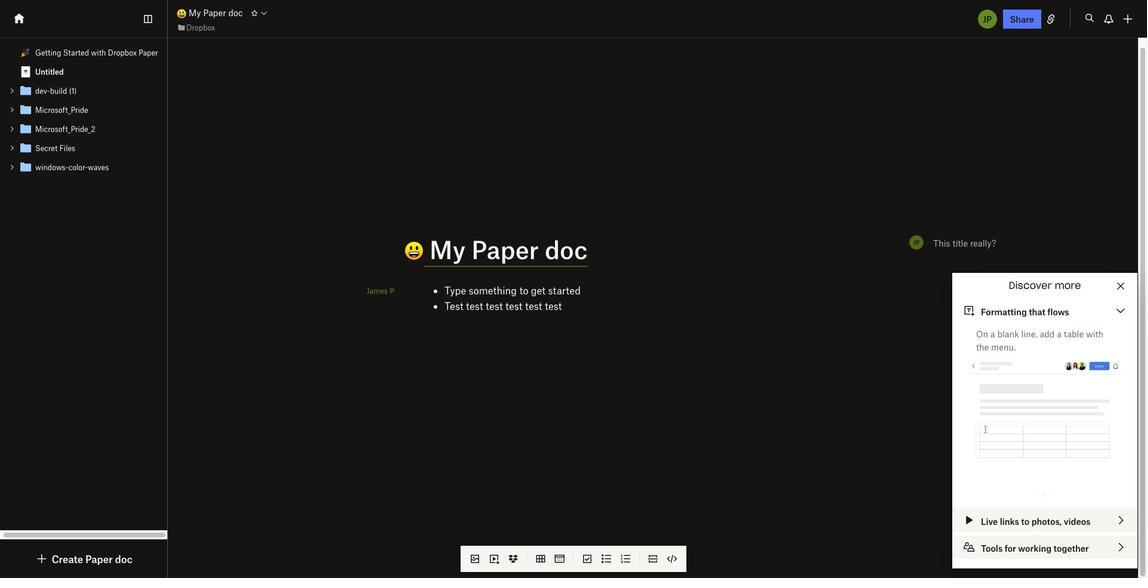 Task type: describe. For each thing, give the bounding box(es) containing it.
dev-build (1)
[[35, 86, 77, 96]]

getting started with dropbox paper
[[35, 48, 158, 57]]

heading containing my paper doc
[[379, 234, 876, 267]]

secret files
[[35, 143, 75, 153]]

create paper doc button
[[35, 552, 132, 567]]

party popper image
[[21, 48, 30, 57]]

ago
[[1068, 554, 1082, 565]]

4 test from the left
[[526, 300, 543, 312]]

microsoft_pride link
[[0, 100, 167, 120]]

doc inside create paper doc popup button
[[115, 554, 132, 566]]

paper inside my paper doc link
[[203, 7, 226, 18]]

live links to photos, videos button
[[953, 509, 1138, 533]]

1 test from the left
[[466, 300, 484, 312]]

together
[[1054, 543, 1090, 554]]

formatting that flows
[[982, 307, 1070, 317]]

2 test from the left
[[486, 300, 503, 312]]

color-
[[68, 163, 88, 172]]

that
[[1030, 307, 1046, 317]]

test
[[445, 300, 464, 312]]

template content image for windows-color-waves
[[19, 160, 33, 175]]

paper inside create paper doc popup button
[[86, 554, 113, 566]]

secret files link
[[0, 139, 167, 158]]

more
[[1055, 281, 1082, 291]]

microsoft_pride_2
[[35, 124, 95, 134]]

grinning face with big eyes image
[[177, 9, 187, 18]]

this title really?
[[934, 238, 997, 249]]

microsoft_pride_2 link
[[0, 120, 167, 139]]

discover
[[1009, 281, 1052, 291]]

working
[[1019, 543, 1052, 554]]

getting started with dropbox paper link
[[0, 43, 167, 62]]

expand folder image for windows-
[[8, 163, 16, 172]]

my paper doc link
[[177, 6, 243, 19]]

template content image for dev-build (1)
[[19, 84, 33, 98]]

windows-color-waves link
[[0, 158, 167, 177]]

files
[[59, 143, 75, 153]]

dropbox inside / contents list
[[108, 48, 137, 57]]

1
[[1031, 554, 1035, 565]]

table
[[1065, 329, 1085, 340]]

flows
[[1048, 307, 1070, 317]]

my inside heading
[[430, 234, 466, 264]]

formatting that flows link
[[953, 299, 1138, 323]]

0 horizontal spatial jp
[[914, 239, 920, 246]]

expand folder image inside microsoft_pride_2 link
[[8, 125, 16, 133]]

really?
[[971, 238, 997, 249]]

0 horizontal spatial my
[[189, 7, 201, 18]]

live links to photos, videos
[[982, 517, 1091, 527]]

5 test from the left
[[545, 300, 562, 312]]

with inside / contents list
[[91, 48, 106, 57]]

1 a from the left
[[991, 329, 996, 340]]

template content image for microsoft_pride
[[19, 103, 33, 117]]

add
[[1041, 329, 1055, 340]]

share
[[1011, 13, 1035, 24]]

3 test from the left
[[506, 300, 523, 312]]

on
[[977, 329, 989, 340]]

expand folder image for dev-build (1)
[[8, 87, 16, 95]]

windows-color-waves
[[35, 163, 109, 172]]

on a blank line, add a table with the menu.
[[977, 329, 1104, 353]]

windows-
[[35, 163, 68, 172]]

untitled link
[[0, 62, 167, 81]]

template content image for secret files
[[19, 141, 33, 155]]

😃
[[379, 236, 403, 266]]

tools for working together link
[[953, 536, 1138, 560]]

paper inside heading
[[472, 234, 539, 264]]

dev-build (1) link
[[0, 81, 167, 100]]

dropbox link
[[177, 21, 215, 33]]



Task type: locate. For each thing, give the bounding box(es) containing it.
template content image inside windows-color-waves link
[[19, 160, 33, 175]]

doc right create
[[115, 554, 132, 566]]

type
[[445, 285, 466, 297]]

2 template content image from the top
[[19, 103, 33, 117]]

0 vertical spatial jp
[[983, 13, 993, 24]]

heading
[[379, 234, 876, 267]]

0 vertical spatial with
[[91, 48, 106, 57]]

formatting that flows button
[[953, 299, 1138, 323]]

template content image inside secret files link
[[19, 141, 33, 155]]

expand folder image for microsoft_pride
[[8, 106, 16, 114]]

1 horizontal spatial to
[[1022, 517, 1030, 527]]

my paper doc up dropbox link
[[187, 7, 243, 18]]

live links to photos, videos link
[[953, 509, 1138, 533]]

live
[[982, 517, 999, 527]]

0 horizontal spatial to
[[520, 285, 529, 297]]

/ contents list
[[0, 43, 167, 177]]

expand folder image
[[8, 125, 16, 133], [8, 144, 16, 152], [8, 163, 16, 172]]

doc inside my paper doc link
[[229, 7, 243, 18]]

1 vertical spatial to
[[1022, 517, 1030, 527]]

my paper doc inside heading
[[424, 234, 588, 264]]

expand folder image left microsoft_pride
[[8, 106, 16, 114]]

the
[[977, 342, 990, 353]]

3 template content image from the top
[[19, 122, 33, 136]]

1 vertical spatial expand folder image
[[8, 144, 16, 152]]

0 vertical spatial my
[[189, 7, 201, 18]]

test
[[466, 300, 484, 312], [486, 300, 503, 312], [506, 300, 523, 312], [526, 300, 543, 312], [545, 300, 562, 312]]

template content image for microsoft_pride_2
[[19, 122, 33, 136]]

5 template content image from the top
[[19, 160, 33, 175]]

tools for working together
[[982, 543, 1090, 554]]

with right the table
[[1087, 329, 1104, 340]]

template content image left dev-
[[19, 84, 33, 98]]

secret
[[35, 143, 58, 153]]

0 horizontal spatial my paper doc
[[187, 7, 243, 18]]

updated 1 second ago
[[995, 554, 1082, 565]]

0 horizontal spatial with
[[91, 48, 106, 57]]

title
[[953, 238, 969, 249]]

to
[[520, 285, 529, 297], [1022, 517, 1030, 527]]

tools
[[982, 543, 1003, 554]]

to inside popup button
[[1022, 517, 1030, 527]]

my paper doc inside my paper doc link
[[187, 7, 243, 18]]

my paper doc
[[187, 7, 243, 18], [424, 234, 588, 264]]

template content image left microsoft_pride_2
[[19, 122, 33, 136]]

1 horizontal spatial dropbox
[[187, 23, 215, 32]]

untitled
[[35, 67, 64, 77]]

0 vertical spatial my paper doc
[[187, 7, 243, 18]]

1 vertical spatial doc
[[545, 234, 588, 264]]

my paper doc up something
[[424, 234, 588, 264]]

2 expand folder image from the top
[[8, 106, 16, 114]]

1 vertical spatial dropbox
[[108, 48, 137, 57]]

doc
[[229, 7, 243, 18], [545, 234, 588, 264], [115, 554, 132, 566]]

expand folder image left dev-
[[8, 87, 16, 95]]

template content image
[[19, 84, 33, 98], [19, 103, 33, 117], [19, 122, 33, 136], [19, 141, 33, 155], [19, 160, 33, 175]]

expand folder image left windows-
[[8, 163, 16, 172]]

2 vertical spatial expand folder image
[[8, 163, 16, 172]]

1 horizontal spatial my paper doc
[[424, 234, 588, 264]]

template content image left windows-
[[19, 160, 33, 175]]

to left get
[[520, 285, 529, 297]]

0 vertical spatial doc
[[229, 7, 243, 18]]

1 template content image from the top
[[19, 84, 33, 98]]

tools for working together button
[[953, 536, 1138, 560]]

with
[[91, 48, 106, 57], [1087, 329, 1104, 340]]

2 expand folder image from the top
[[8, 144, 16, 152]]

jp
[[983, 13, 993, 24], [914, 239, 920, 246]]

1 expand folder image from the top
[[8, 125, 16, 133]]

doc inside heading
[[545, 234, 588, 264]]

something
[[469, 285, 517, 297]]

jp left this
[[914, 239, 920, 246]]

type something to get started test test test test test test
[[445, 285, 581, 312]]

videos
[[1065, 517, 1091, 527]]

second
[[1037, 554, 1065, 565]]

jp button
[[977, 8, 999, 30]]

a right on
[[991, 329, 996, 340]]

expand folder image inside windows-color-waves link
[[8, 163, 16, 172]]

4 template content image from the top
[[19, 141, 33, 155]]

doc up "started"
[[545, 234, 588, 264]]

photos,
[[1032, 517, 1063, 527]]

my up type
[[430, 234, 466, 264]]

0 vertical spatial expand folder image
[[8, 125, 16, 133]]

my
[[189, 7, 201, 18], [430, 234, 466, 264]]

0 horizontal spatial doc
[[115, 554, 132, 566]]

expand folder image for secret
[[8, 144, 16, 152]]

with inside on a blank line, add a table with the menu.
[[1087, 329, 1104, 340]]

dev-
[[35, 86, 50, 96]]

expand folder image inside secret files link
[[8, 144, 16, 152]]

0 horizontal spatial a
[[991, 329, 996, 340]]

1 vertical spatial my
[[430, 234, 466, 264]]

1 vertical spatial with
[[1087, 329, 1104, 340]]

this
[[934, 238, 951, 249]]

expand folder image inside dev-build (1) link
[[8, 87, 16, 95]]

1 vertical spatial jp
[[914, 239, 920, 246]]

paper inside the getting started with dropbox paper link
[[139, 48, 158, 57]]

to right links
[[1022, 517, 1030, 527]]

template content image
[[19, 65, 33, 79]]

share button
[[1004, 9, 1042, 28]]

template content image inside microsoft_pride_2 link
[[19, 122, 33, 136]]

create
[[52, 554, 83, 566]]

dropbox
[[187, 23, 215, 32], [108, 48, 137, 57]]

started
[[63, 48, 89, 57]]

to inside type something to get started test test test test test test
[[520, 285, 529, 297]]

2 horizontal spatial doc
[[545, 234, 588, 264]]

menu.
[[992, 342, 1016, 353]]

paper
[[203, 7, 226, 18], [139, 48, 158, 57], [472, 234, 539, 264], [86, 554, 113, 566]]

to for get
[[520, 285, 529, 297]]

1 horizontal spatial a
[[1058, 329, 1062, 340]]

expand folder image left microsoft_pride_2
[[8, 125, 16, 133]]

0 horizontal spatial dropbox
[[108, 48, 137, 57]]

doc right grinning face with big eyes "icon" in the top of the page
[[229, 7, 243, 18]]

expand folder image inside "microsoft_pride" link
[[8, 106, 16, 114]]

template content image left microsoft_pride
[[19, 103, 33, 117]]

dropbox up untitled link
[[108, 48, 137, 57]]

for
[[1005, 543, 1017, 554]]

microsoft_pride
[[35, 105, 88, 115]]

started
[[549, 285, 581, 297]]

1 horizontal spatial my
[[430, 234, 466, 264]]

with right started
[[91, 48, 106, 57]]

0 vertical spatial dropbox
[[187, 23, 215, 32]]

1 vertical spatial expand folder image
[[8, 106, 16, 114]]

1 vertical spatial my paper doc
[[424, 234, 588, 264]]

dropbox down my paper doc link
[[187, 23, 215, 32]]

discover more
[[1009, 281, 1082, 291]]

2 a from the left
[[1058, 329, 1062, 340]]

2 vertical spatial doc
[[115, 554, 132, 566]]

dig image
[[35, 552, 49, 567]]

a right add
[[1058, 329, 1062, 340]]

getting
[[35, 48, 61, 57]]

updated
[[995, 554, 1029, 565]]

get
[[531, 285, 546, 297]]

1 expand folder image from the top
[[8, 87, 16, 95]]

0 vertical spatial to
[[520, 285, 529, 297]]

expand folder image
[[8, 87, 16, 95], [8, 106, 16, 114]]

template content image left secret at the left
[[19, 141, 33, 155]]

create paper doc
[[52, 554, 132, 566]]

a
[[991, 329, 996, 340], [1058, 329, 1062, 340]]

links
[[1001, 517, 1020, 527]]

1 horizontal spatial doc
[[229, 7, 243, 18]]

formatting
[[982, 307, 1028, 317]]

waves
[[88, 163, 109, 172]]

1 horizontal spatial with
[[1087, 329, 1104, 340]]

0 vertical spatial expand folder image
[[8, 87, 16, 95]]

to for photos,
[[1022, 517, 1030, 527]]

jp left share on the right top
[[983, 13, 993, 24]]

1 horizontal spatial jp
[[983, 13, 993, 24]]

build
[[50, 86, 67, 96]]

line,
[[1022, 329, 1038, 340]]

3 expand folder image from the top
[[8, 163, 16, 172]]

(1)
[[69, 86, 77, 96]]

expand folder image left secret at the left
[[8, 144, 16, 152]]

blank
[[998, 329, 1020, 340]]

jp inside button
[[983, 13, 993, 24]]

my right grinning face with big eyes "icon" in the top of the page
[[189, 7, 201, 18]]



Task type: vqa. For each thing, say whether or not it's contained in the screenshot.
left Dropbox
yes



